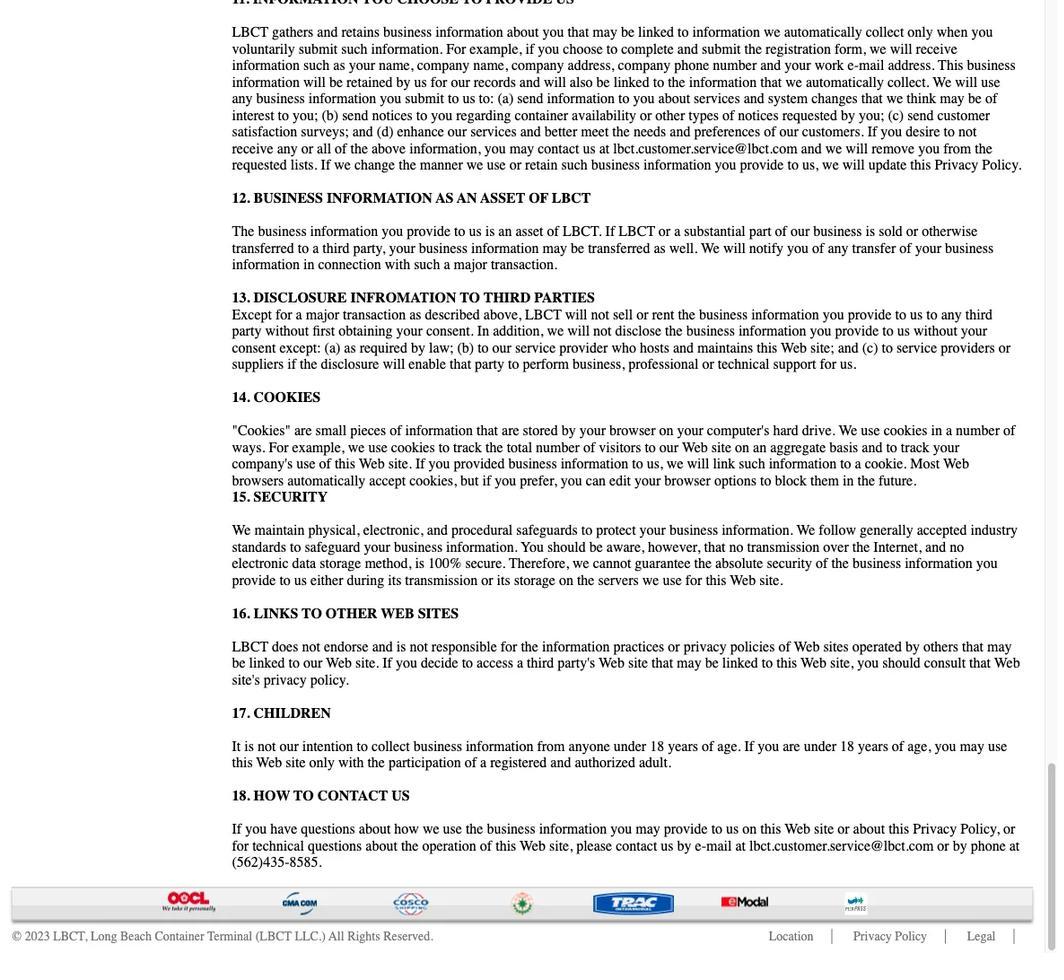 Task type: locate. For each thing, give the bounding box(es) containing it.
privacy policy link
[[854, 930, 927, 944]]

0 horizontal spatial us,
[[647, 456, 663, 473]]

is inside "lbct does not endorse and is not responsible for the information practices or privacy policies of web sites operated by others that may be linked to our web site. if you decide to access a third party's web site that may be linked to this web site, you should consult that web site's privacy policy."
[[397, 639, 406, 655]]

0 horizontal spatial under
[[614, 738, 647, 755]]

of inside "lbct does not endorse and is not responsible for the information practices or privacy policies of web sites operated by others that may be linked to our web site. if you decide to access a third party's web site that may be linked to this web site, you should consult that web site's privacy policy."
[[779, 639, 791, 655]]

1 horizontal spatial cookies
[[884, 423, 928, 439]]

0 vertical spatial should
[[548, 539, 586, 556]]

technical
[[718, 356, 770, 373], [252, 838, 304, 855]]

the right 'meet'
[[613, 124, 630, 140]]

0 horizontal spatial service
[[515, 340, 556, 356]]

site inside "lbct does not endorse and is not responsible for the information practices or privacy policies of web sites operated by others that may be linked to our web site. if you decide to access a third party's web site that may be linked to this web site, you should consult that web site's privacy policy."
[[628, 655, 648, 672]]

in right them
[[843, 473, 854, 489]]

2 18 from the left
[[840, 738, 855, 755]]

address.
[[888, 57, 935, 74]]

are
[[294, 423, 312, 439], [502, 423, 519, 439], [783, 738, 800, 755]]

to down the system
[[788, 157, 799, 174]]

customer
[[938, 107, 990, 124]]

0 horizontal spatial 18
[[650, 738, 664, 755]]

to right the desire
[[944, 124, 955, 140]]

privacy left policy.
[[935, 157, 979, 174]]

browsers
[[232, 473, 284, 489]]

in up 'most'
[[931, 423, 943, 439]]

or inside "lbct does not endorse and is not responsible for the information practices or privacy policies of web sites operated by others that may be linked to our web site. if you decide to access a third party's web site that may be linked to this web site, you should consult that web site's privacy policy."
[[668, 639, 680, 655]]

third inside 13. disclosure infromation to third parties except for a major transaction as described above, lbct will not sell or rent the business information you provide to us to any third party without first obtaining your consent. in addition, we will not disclose the business information you provide to us without your consent except: (a) as required by law; (b) to our service provider who hosts and maintains this web site; and (c) to service providers or suppliers if the disclosure will enable that party to perform business, professional or technical support for us.
[[966, 307, 993, 323]]

1 horizontal spatial third
[[527, 655, 554, 672]]

18
[[650, 738, 664, 755], [840, 738, 855, 755]]

company's
[[232, 456, 293, 473]]

providers
[[941, 340, 995, 356]]

site. inside "cookies" are small pieces of information that are stored by your browser on your computer's hard drive. we use cookies in a number of ways. for example, we use cookies to track the total number of visitors to our web site on an aggregate basis and to track your company's use of this web site. if you provided business information to us, we will link such information to a cookie. most web browsers automatically accept cookies, but if you prefer, you can edit your browser options to block them in the future. 15. security
[[388, 456, 412, 473]]

to inside if you have questions about how we use the business information you may provide to us on this web site or about this privacy policy, or for technical questions about the operation of this web site, please contact us by e-mail at lbct.customer.service@lbct.com or by phone at (562)435-8585.
[[712, 821, 723, 838]]

1 no from the left
[[729, 539, 744, 556]]

0 horizontal spatial site.
[[356, 655, 379, 672]]

0 vertical spatial requested
[[783, 107, 838, 124]]

the left total on the top of page
[[486, 439, 503, 456]]

we inside the business information you provide to us is an asset of lbct. if lbct or a substantial part of our business is sold or otherwise transferred to a third party, your business information may be transferred as well. we will notify you of any transfer of your business information in connection with such a major transaction.
[[701, 240, 720, 257]]

1 vertical spatial automatically
[[806, 74, 884, 91]]

our inside 13. disclosure infromation to third parties except for a major transaction as described above, lbct will not sell or rent the business information you provide to us to any third party without first obtaining your consent. in addition, we will not disclose the business information you provide to us without your consent except: (a) as required by law; (b) to our service provider who hosts and maintains this web site; and (c) to service providers or suppliers if the disclosure will enable that party to perform business, professional or technical support for us.
[[493, 340, 512, 356]]

to right visitors
[[645, 439, 656, 456]]

1 vertical spatial transmission
[[405, 572, 478, 589]]

other
[[326, 606, 378, 622]]

0 vertical spatial e-
[[848, 57, 859, 74]]

a inside "lbct does not endorse and is not responsible for the information practices or privacy policies of web sites operated by others that may be linked to our web site. if you decide to access a third party's web site that may be linked to this web site, you should consult that web site's privacy policy."
[[517, 655, 523, 672]]

services down to:
[[471, 124, 517, 140]]

1 horizontal spatial 18
[[840, 738, 855, 755]]

this inside "cookies" are small pieces of information that are stored by your browser on your computer's hard drive. we use cookies in a number of ways. for example, we use cookies to track the total number of visitors to our web site on an aggregate basis and to track your company's use of this web site. if you provided business information to us, we will link such information to a cookie. most web browsers automatically accept cookies, but if you prefer, you can edit your browser options to block them in the future. 15. security
[[335, 456, 356, 473]]

choose
[[563, 41, 603, 57]]

and inside it is not our intention to collect business information from anyone under 18 years of age. if you are under 18 years of age, you may use this web site only with the participation of a registered and authorized adult.
[[551, 755, 571, 772]]

1 vertical spatial for
[[269, 439, 289, 456]]

1 horizontal spatial privacy
[[684, 639, 727, 655]]

cookies
[[884, 423, 928, 439], [391, 439, 435, 456]]

1 horizontal spatial (a)
[[498, 91, 514, 107]]

mail inside lbct gathers and retains business information about you that may be linked to information we automatically collect only when you voluntarily submit such information. for example, if you choose to complete and submit the registration form, we will receive information such as your name, company name, company address, company phone number and your work e-mail address. this business information will be retained by us for our records and will also be linked to the information that we automatically collect. we will use any business information you submit to us to: (a) send information to you about services and system changes that we think may be of interest to you; (b) send notices to you regarding container availability or other types of notices requested by you; (c) send customer satisfaction surveys; and (d) enhance our services and better meet the needs and preferences of our customers. if you desire to not receive any or all of the above information, you may contact us at lbct.customer.service@lbct.com and we will remove you from the requested lists. if we change the manner we use or retain such business information you provide to us, we will update this privacy policy.
[[859, 57, 885, 74]]

by inside "lbct does not endorse and is not responsible for the information practices or privacy policies of web sites operated by others that may be linked to our web site. if you decide to access a third party's web site that may be linked to this web site, you should consult that web site's privacy policy."
[[906, 639, 920, 655]]

a down providers
[[946, 423, 953, 439]]

lbct up site's
[[232, 639, 269, 655]]

send right records
[[517, 91, 544, 107]]

business inside "cookies" are small pieces of information that are stored by your browser on your computer's hard drive. we use cookies in a number of ways. for example, we use cookies to track the total number of visitors to our web site on an aggregate basis and to track your company's use of this web site. if you provided business information to us, we will link such information to a cookie. most web browsers automatically accept cookies, but if you prefer, you can edit your browser options to block them in the future. 15. security
[[509, 456, 557, 473]]

intention
[[302, 738, 353, 755]]

to left the data
[[280, 572, 291, 589]]

14.
[[232, 390, 250, 406]]

1 horizontal spatial for
[[446, 41, 466, 57]]

that
[[568, 24, 589, 41], [761, 74, 782, 91], [862, 91, 883, 107], [450, 356, 471, 373], [477, 423, 498, 439], [704, 539, 726, 556], [962, 639, 984, 655], [652, 655, 673, 672], [970, 655, 991, 672]]

1 vertical spatial to
[[302, 606, 322, 622]]

electronic
[[232, 556, 289, 572]]

to inside 13. disclosure infromation to third parties except for a major transaction as described above, lbct will not sell or rent the business information you provide to us to any third party without first obtaining your consent. in addition, we will not disclose the business information you provide to us without your consent except: (a) as required by law; (b) to our service provider who hosts and maintains this web site; and (c) to service providers or suppliers if the disclosure will enable that party to perform business, professional or technical support for us.
[[460, 290, 480, 307]]

2 years from the left
[[858, 738, 889, 755]]

is
[[485, 224, 495, 240], [866, 224, 875, 240], [415, 556, 425, 572], [397, 639, 406, 655], [244, 738, 254, 755]]

1 vertical spatial major
[[306, 307, 339, 323]]

safeguards
[[516, 522, 578, 539]]

use up security
[[296, 456, 316, 473]]

receive
[[916, 41, 958, 57], [232, 140, 274, 157]]

0 vertical spatial transmission
[[747, 539, 820, 556]]

1 horizontal spatial should
[[883, 655, 921, 672]]

1 vertical spatial with
[[338, 755, 364, 772]]

long
[[91, 930, 117, 944]]

privacy down does
[[264, 672, 307, 689]]

1 horizontal spatial track
[[901, 439, 930, 456]]

years left age.
[[668, 738, 698, 755]]

above,
[[484, 307, 522, 323]]

such down 'gathers'
[[303, 57, 330, 74]]

when
[[937, 24, 968, 41]]

2 track from the left
[[901, 439, 930, 456]]

you right age.
[[758, 738, 779, 755]]

1 horizontal spatial example,
[[470, 41, 522, 57]]

phone inside if you have questions about how we use the business information you may provide to us on this web site or about this privacy policy, or for technical questions about the operation of this web site, please contact us by e-mail at lbct.customer.service@lbct.com or by phone at (562)435-8585.
[[971, 838, 1006, 855]]

0 vertical spatial privacy
[[935, 157, 979, 174]]

1 vertical spatial from
[[537, 738, 565, 755]]

that inside "cookies" are small pieces of information that are stored by your browser on your computer's hard drive. we use cookies in a number of ways. for example, we use cookies to track the total number of visitors to our web site on an aggregate basis and to track your company's use of this web site. if you provided business information to us, we will link such information to a cookie. most web browsers automatically accept cookies, but if you prefer, you can edit your browser options to block them in the future. 15. security
[[477, 423, 498, 439]]

18 left age,
[[840, 738, 855, 755]]

0 vertical spatial contact
[[538, 140, 579, 157]]

any left transfer
[[828, 240, 849, 257]]

site, inside "lbct does not endorse and is not responsible for the information practices or privacy policies of web sites operated by others that may be linked to our web site. if you decide to access a third party's web site that may be linked to this web site, you should consult that web site's privacy policy."
[[830, 655, 854, 672]]

by inside "cookies" are small pieces of information that are stored by your browser on your computer's hard drive. we use cookies in a number of ways. for example, we use cookies to track the total number of visitors to our web site on an aggregate basis and to track your company's use of this web site. if you provided business information to us, we will link such information to a cookie. most web browsers automatically accept cookies, but if you prefer, you can edit your browser options to block them in the future. 15. security
[[562, 423, 576, 439]]

without
[[265, 323, 309, 340], [914, 323, 958, 340]]

0 vertical spatial if
[[526, 41, 534, 57]]

2 vertical spatial if
[[483, 473, 491, 489]]

you
[[543, 24, 564, 41], [972, 24, 993, 41], [538, 41, 560, 57], [380, 91, 402, 107], [633, 91, 655, 107], [431, 107, 453, 124], [881, 124, 903, 140], [485, 140, 506, 157], [919, 140, 940, 157], [715, 157, 737, 174], [382, 224, 403, 240], [787, 240, 809, 257], [823, 307, 845, 323], [810, 323, 832, 340], [429, 456, 450, 473], [495, 473, 516, 489], [561, 473, 582, 489], [976, 556, 998, 572], [396, 655, 417, 672], [857, 655, 879, 672], [758, 738, 779, 755], [935, 738, 956, 755], [245, 821, 267, 838], [611, 821, 632, 838]]

major inside 13. disclosure infromation to third parties except for a major transaction as described above, lbct will not sell or rent the business information you provide to us to any third party without first obtaining your consent. in addition, we will not disclose the business information you provide to us without your consent except: (a) as required by law; (b) to our service provider who hosts and maintains this web site; and (c) to service providers or suppliers if the disclosure will enable that party to perform business, professional or technical support for us.
[[306, 307, 339, 323]]

our inside the business information you provide to us is an asset of lbct. if lbct or a substantial part of our business is sold or otherwise transferred to a third party, your business information may be transferred as well. we will notify you of any transfer of your business information in connection with such a major transaction.
[[791, 224, 810, 240]]

(562)435-
[[232, 855, 290, 871]]

this
[[911, 157, 931, 174], [757, 340, 778, 356], [335, 456, 356, 473], [706, 572, 727, 589], [777, 655, 797, 672], [232, 755, 253, 772], [761, 821, 781, 838], [889, 821, 910, 838], [496, 838, 516, 855]]

0 vertical spatial for
[[446, 41, 466, 57]]

us, inside lbct gathers and retains business information about you that may be linked to information we automatically collect only when you voluntarily submit such information. for example, if you choose to complete and submit the registration form, we will receive information such as your name, company name, company address, company phone number and your work e-mail address. this business information will be retained by us for our records and will also be linked to the information that we automatically collect. we will use any business information you submit to us to: (a) send information to you about services and system changes that we think may be of interest to you; (b) send notices to you regarding container availability or other types of notices requested by you; (c) send customer satisfaction surveys; and (d) enhance our services and better meet the needs and preferences of our customers. if you desire to not receive any or all of the above information, you may contact us at lbct.customer.service@lbct.com and we will remove you from the requested lists. if we change the manner we use or retain such business information you provide to us, we will update this privacy policy.
[[802, 157, 819, 174]]

(c) inside 13. disclosure infromation to third parties except for a major transaction as described above, lbct will not sell or rent the business information you provide to us to any third party without first obtaining your consent. in addition, we will not disclose the business information you provide to us without your consent except: (a) as required by law; (b) to our service provider who hosts and maintains this web site; and (c) to service providers or suppliers if the disclosure will enable that party to perform business, professional or technical support for us.
[[862, 340, 878, 356]]

technical down how
[[252, 838, 304, 855]]

such right the retain
[[562, 157, 588, 174]]

our down children
[[280, 738, 299, 755]]

0 horizontal spatial years
[[668, 738, 698, 755]]

1 18 from the left
[[650, 738, 664, 755]]

we down registration
[[786, 74, 802, 91]]

electronic,
[[363, 522, 424, 539]]

privacy inside lbct gathers and retains business information about you that may be linked to information we automatically collect only when you voluntarily submit such information. for example, if you choose to complete and submit the registration form, we will receive information such as your name, company name, company address, company phone number and your work e-mail address. this business information will be retained by us for our records and will also be linked to the information that we automatically collect. we will use any business information you submit to us to: (a) send information to you about services and system changes that we think may be of interest to you; (b) send notices to you regarding container availability or other types of notices requested by you; (c) send customer satisfaction surveys; and (d) enhance our services and better meet the needs and preferences of our customers. if you desire to not receive any or all of the above information, you may contact us at lbct.customer.service@lbct.com and we will remove you from the requested lists. if we change the manner we use or retain such business information you provide to us, we will update this privacy policy.
[[935, 157, 979, 174]]

with inside it is not our intention to collect business information from anyone under 18 years of age. if you are under 18 years of age, you may use this web site only with the participation of a registered and authorized adult.
[[338, 755, 364, 772]]

submit up types
[[702, 41, 741, 57]]

1 horizontal spatial technical
[[718, 356, 770, 373]]

we down parties
[[547, 323, 564, 340]]

to down "complete"
[[653, 74, 664, 91]]

1 vertical spatial should
[[883, 655, 921, 672]]

with inside the business information you provide to us is an asset of lbct. if lbct or a substantial part of our business is sold or otherwise transferred to a third party, your business information may be transferred as well. we will notify you of any transfer of your business information in connection with such a major transaction.
[[385, 257, 410, 273]]

therefore,
[[509, 556, 569, 572]]

we right drive.
[[839, 423, 858, 439]]

addition,
[[493, 323, 544, 340]]

major up third
[[454, 257, 487, 273]]

the up other
[[668, 74, 686, 91]]

transferred down 12.
[[232, 240, 294, 257]]

1 horizontal spatial transferred
[[588, 240, 650, 257]]

that right however, at the bottom of the page
[[704, 539, 726, 556]]

0 vertical spatial privacy
[[684, 639, 727, 655]]

and left retains
[[317, 24, 338, 41]]

for
[[431, 74, 447, 91], [276, 307, 292, 323], [820, 356, 837, 373], [686, 572, 702, 589], [501, 639, 517, 655], [232, 838, 249, 855]]

as left retained
[[333, 57, 345, 74]]

under
[[614, 738, 647, 755], [804, 738, 837, 755]]

web
[[781, 340, 807, 356], [682, 439, 708, 456], [359, 456, 385, 473], [944, 456, 969, 473], [730, 572, 756, 589], [794, 639, 820, 655], [326, 655, 352, 672], [599, 655, 625, 672], [801, 655, 827, 672], [995, 655, 1020, 672], [256, 755, 282, 772], [785, 821, 811, 838], [520, 838, 546, 855]]

access
[[477, 655, 513, 672]]

0 vertical spatial mail
[[859, 57, 885, 74]]

cannot
[[593, 556, 631, 572]]

we inside "cookies" are small pieces of information that are stored by your browser on your computer's hard drive. we use cookies in a number of ways. for example, we use cookies to track the total number of visitors to our web site on an aggregate basis and to track your company's use of this web site. if you provided business information to us, we will link such information to a cookie. most web browsers automatically accept cookies, but if you prefer, you can edit your browser options to block them in the future. 15. security
[[839, 423, 858, 439]]

business down 'meet'
[[591, 157, 640, 174]]

0 vertical spatial only
[[908, 24, 933, 41]]

support
[[773, 356, 816, 373]]

1 vertical spatial party
[[475, 356, 505, 373]]

track
[[453, 439, 482, 456], [901, 439, 930, 456]]

use right how
[[443, 821, 462, 838]]

provide inside we maintain physical, electronic, and procedural safeguards to protect your business information. we follow generally accepted industry standards to safeguard your business information. you should be aware, however, that no transmission over the internet, and no electronic data storage method, is 100% secure. therefore, we cannot guarantee the absolute security of the business information you provide to us either during its transmission or its storage on the servers we use for this web site.
[[232, 572, 276, 589]]

1 vertical spatial site,
[[549, 838, 573, 855]]

the left absolute
[[694, 556, 712, 572]]

0 horizontal spatial information.
[[371, 41, 443, 57]]

2 you; from the left
[[859, 107, 885, 124]]

"cookies"
[[232, 423, 291, 439]]

information. up absolute
[[722, 522, 793, 539]]

0 vertical spatial with
[[385, 257, 410, 273]]

0 horizontal spatial an
[[499, 224, 512, 240]]

if right age.
[[745, 738, 754, 755]]

if inside 13. disclosure infromation to third parties except for a major transaction as described above, lbct will not sell or rent the business information you provide to us to any third party without first obtaining your consent. in addition, we will not disclose the business information you provide to us without your consent except: (a) as required by law; (b) to our service provider who hosts and maintains this web site; and (c) to service providers or suppliers if the disclosure will enable that party to perform business, professional or technical support for us.
[[288, 356, 296, 373]]

may inside it is not our intention to collect business information from anyone under 18 years of age. if you are under 18 years of age, you may use this web site only with the participation of a registered and authorized adult.
[[960, 738, 985, 755]]

0 horizontal spatial you;
[[293, 107, 318, 124]]

we inside lbct gathers and retains business information about you that may be linked to information we automatically collect only when you voluntarily submit such information. for example, if you choose to complete and submit the registration form, we will receive information such as your name, company name, company address, company phone number and your work e-mail address. this business information will be retained by us for our records and will also be linked to the information that we automatically collect. we will use any business information you submit to us to: (a) send information to you about services and system changes that we think may be of interest to you; (b) send notices to you regarding container availability or other types of notices requested by you; (c) send customer satisfaction surveys; and (d) enhance our services and better meet the needs and preferences of our customers. if you desire to not receive any or all of the above information, you may contact us at lbct.customer.service@lbct.com and we will remove you from the requested lists. if we change the manner we use or retain such business information you provide to us, we will update this privacy policy.
[[933, 74, 952, 91]]

is right it
[[244, 738, 254, 755]]

may inside the business information you provide to us is an asset of lbct. if lbct or a substantial part of our business is sold or otherwise transferred to a third party, your business information may be transferred as well. we will notify you of any transfer of your business information in connection with such a major transaction.
[[543, 240, 567, 257]]

if inside "cookies" are small pieces of information that are stored by your browser on your computer's hard drive. we use cookies in a number of ways. for example, we use cookies to track the total number of visitors to our web site on an aggregate basis and to track your company's use of this web site. if you provided business information to us, we will link such information to a cookie. most web browsers automatically accept cookies, but if you prefer, you can edit your browser options to block them in the future. 15. security
[[483, 473, 491, 489]]

0 horizontal spatial phone
[[674, 57, 710, 74]]

a inside it is not our intention to collect business information from anyone under 18 years of age. if you are under 18 years of age, you may use this web site only with the participation of a registered and authorized adult.
[[480, 755, 487, 772]]

0 horizontal spatial name,
[[379, 57, 414, 74]]

location
[[769, 930, 814, 944]]

it
[[232, 738, 241, 755]]

our inside it is not our intention to collect business information from anyone under 18 years of age. if you are under 18 years of age, you may use this web site only with the participation of a registered and authorized adult.
[[280, 738, 299, 755]]

0 horizontal spatial track
[[453, 439, 482, 456]]

0 vertical spatial to
[[460, 290, 480, 307]]

1 horizontal spatial its
[[497, 572, 511, 589]]

you right age,
[[935, 738, 956, 755]]

0 horizontal spatial from
[[537, 738, 565, 755]]

2 horizontal spatial if
[[526, 41, 534, 57]]

1 vertical spatial third
[[966, 307, 993, 323]]

not
[[959, 124, 977, 140], [591, 307, 610, 323], [594, 323, 612, 340], [302, 639, 320, 655], [410, 639, 428, 655], [258, 738, 276, 755]]

described
[[425, 307, 480, 323]]

0 vertical spatial us,
[[802, 157, 819, 174]]

an inside "cookies" are small pieces of information that are stored by your browser on your computer's hard drive. we use cookies in a number of ways. for example, we use cookies to track the total number of visitors to our web site on an aggregate basis and to track your company's use of this web site. if you provided business information to us, we will link such information to a cookie. most web browsers automatically accept cookies, but if you prefer, you can edit your browser options to block them in the future. 15. security
[[753, 439, 767, 456]]

as inside the business information you provide to us is an asset of lbct. if lbct or a substantial part of our business is sold or otherwise transferred to a third party, your business information may be transferred as well. we will notify you of any transfer of your business information in connection with such a major transaction.
[[654, 240, 666, 257]]

1 horizontal spatial site,
[[830, 655, 854, 672]]

and right the needs
[[670, 124, 691, 140]]

for inside lbct gathers and retains business information about you that may be linked to information we automatically collect only when you voluntarily submit such information. for example, if you choose to complete and submit the registration form, we will receive information such as your name, company name, company address, company phone number and your work e-mail address. this business information will be retained by us for our records and will also be linked to the information that we automatically collect. we will use any business information you submit to us to: (a) send information to you about services and system changes that we think may be of interest to you; (b) send notices to you regarding container availability or other types of notices requested by you; (c) send customer satisfaction surveys; and (d) enhance our services and better meet the needs and preferences of our customers. if you desire to not receive any or all of the above information, you may contact us at lbct.customer.service@lbct.com and we will remove you from the requested lists. if we change the manner we use or retain such business information you provide to us, we will update this privacy policy.
[[446, 41, 466, 57]]

1 horizontal spatial with
[[385, 257, 410, 273]]

(b) left in
[[457, 340, 474, 356]]

an left asset
[[499, 224, 512, 240]]

parties
[[534, 290, 595, 307]]

0 horizontal spatial requested
[[232, 157, 287, 174]]

0 vertical spatial example,
[[470, 41, 522, 57]]

legal link
[[967, 930, 996, 944]]

our right enhance
[[448, 124, 467, 140]]

0 vertical spatial (a)
[[498, 91, 514, 107]]

stored
[[523, 423, 558, 439]]

1 horizontal spatial contact
[[616, 838, 657, 855]]

0 horizontal spatial submit
[[299, 41, 338, 57]]

an
[[457, 190, 477, 207]]

to right interest
[[278, 107, 289, 124]]

business inside it is not our intention to collect business information from anyone under 18 years of age. if you are under 18 years of age, you may use this web site only with the participation of a registered and authorized adult.
[[414, 738, 462, 755]]

2 horizontal spatial third
[[966, 307, 993, 323]]

as inside lbct gathers and retains business information about you that may be linked to information we automatically collect only when you voluntarily submit such information. for example, if you choose to complete and submit the registration form, we will receive information such as your name, company name, company address, company phone number and your work e-mail address. this business information will be retained by us for our records and will also be linked to the information that we automatically collect. we will use any business information you submit to us to: (a) send information to you about services and system changes that we think may be of interest to you; (b) send notices to you regarding container availability or other types of notices requested by you; (c) send customer satisfaction surveys; and (d) enhance our services and better meet the needs and preferences of our customers. if you desire to not receive any or all of the above information, you may contact us at lbct.customer.service@lbct.com and we will remove you from the requested lists. if we change the manner we use or retain such business information you provide to us, we will update this privacy policy.
[[333, 57, 345, 74]]

0 vertical spatial technical
[[718, 356, 770, 373]]

information inside if you have questions about how we use the business information you may provide to us on this web site or about this privacy policy, or for technical questions about the operation of this web site, please contact us by e-mail at lbct.customer.service@lbct.com or by phone at (562)435-8585.
[[539, 821, 607, 838]]

0 vertical spatial major
[[454, 257, 487, 273]]

be left retained
[[329, 74, 343, 91]]

1 horizontal spatial under
[[804, 738, 837, 755]]

on inside we maintain physical, electronic, and procedural safeguards to protect your business information. we follow generally accepted industry standards to safeguard your business information. you should be aware, however, that no transmission over the internet, and no electronic data storage method, is 100% secure. therefore, we cannot guarantee the absolute security of the business information you provide to us either during its transmission or its storage on the servers we use for this web site.
[[559, 572, 574, 589]]

1 horizontal spatial party
[[475, 356, 505, 373]]

1 vertical spatial receive
[[232, 140, 274, 157]]

collect inside it is not our intention to collect business information from anyone under 18 years of age. if you are under 18 years of age, you may use this web site only with the participation of a registered and authorized adult.
[[372, 738, 410, 755]]

be left does
[[232, 655, 246, 672]]

1 horizontal spatial name,
[[473, 57, 508, 74]]

e- inside if you have questions about how we use the business information you may provide to us on this web site or about this privacy policy, or for technical questions about the operation of this web site, please contact us by e-mail at lbct.customer.service@lbct.com or by phone at (562)435-8585.
[[695, 838, 707, 855]]

you left 'can'
[[561, 473, 582, 489]]

perform
[[523, 356, 569, 373]]

our right notify
[[791, 224, 810, 240]]

a inside 13. disclosure infromation to third parties except for a major transaction as described above, lbct will not sell or rent the business information you provide to us to any third party without first obtaining your consent. in addition, we will not disclose the business information you provide to us without your consent except: (a) as required by law; (b) to our service provider who hosts and maintains this web site; and (c) to service providers or suppliers if the disclosure will enable that party to perform business, professional or technical support for us.
[[296, 307, 302, 323]]

(a) inside lbct gathers and retains business information about you that may be linked to information we automatically collect only when you voluntarily submit such information. for example, if you choose to complete and submit the registration form, we will receive information such as your name, company name, company address, company phone number and your work e-mail address. this business information will be retained by us for our records and will also be linked to the information that we automatically collect. we will use any business information you submit to us to: (a) send information to you about services and system changes that we think may be of interest to you; (b) send notices to you regarding container availability or other types of notices requested by you; (c) send customer satisfaction surveys; and (d) enhance our services and better meet the needs and preferences of our customers. if you desire to not receive any or all of the above information, you may contact us at lbct.customer.service@lbct.com and we will remove you from the requested lists. if we change the manner we use or retain such business information you provide to us, we will update this privacy policy.
[[498, 91, 514, 107]]

site.
[[388, 456, 412, 473], [760, 572, 783, 589], [356, 655, 379, 672]]

protect
[[596, 522, 636, 539]]

are right age.
[[783, 738, 800, 755]]

(b)
[[322, 107, 339, 124], [457, 340, 474, 356]]

mail
[[859, 57, 885, 74], [707, 838, 732, 855]]

obtaining
[[339, 323, 393, 340]]

0 horizontal spatial example,
[[292, 439, 345, 456]]

any
[[232, 91, 253, 107], [277, 140, 298, 157], [828, 240, 849, 257], [941, 307, 962, 323]]

you down 'authorized' on the bottom of page
[[611, 821, 632, 838]]

0 horizontal spatial without
[[265, 323, 309, 340]]

0 horizontal spatial major
[[306, 307, 339, 323]]

to right standards on the left of page
[[290, 539, 301, 556]]

well.
[[669, 240, 698, 257]]

information right 'prefer,'
[[561, 456, 629, 473]]

in up disclosure at the left
[[303, 257, 315, 273]]

track up but
[[453, 439, 482, 456]]

safeguard
[[305, 539, 360, 556]]

notices
[[372, 107, 413, 124], [738, 107, 779, 124]]

use inside we maintain physical, electronic, and procedural safeguards to protect your business information. we follow generally accepted industry standards to safeguard your business information. you should be aware, however, that no transmission over the internet, and no electronic data storage method, is 100% secure. therefore, we cannot guarantee the absolute security of the business information you provide to us either during its transmission or its storage on the servers we use for this web site.
[[663, 572, 682, 589]]

company right address,
[[618, 57, 671, 74]]

2 no from the left
[[950, 539, 964, 556]]

if left 'choose'
[[526, 41, 534, 57]]

to for 18. how to contact us
[[294, 788, 314, 805]]

0 horizontal spatial receive
[[232, 140, 274, 157]]

14. cookies
[[232, 390, 321, 406]]

0 vertical spatial collect
[[866, 24, 904, 41]]

from inside lbct gathers and retains business information about you that may be linked to information we automatically collect only when you voluntarily submit such information. for example, if you choose to complete and submit the registration form, we will receive information such as your name, company name, company address, company phone number and your work e-mail address. this business information will be retained by us for our records and will also be linked to the information that we automatically collect. we will use any business information you submit to us to: (a) send information to you about services and system changes that we think may be of interest to you; (b) send notices to you regarding container availability or other types of notices requested by you; (c) send customer satisfaction surveys; and (d) enhance our services and better meet the needs and preferences of our customers. if you desire to not receive any or all of the above information, you may contact us at lbct.customer.service@lbct.com and we will remove you from the requested lists. if we change the manner we use or retain such business information you provide to us, we will update this privacy policy.
[[944, 140, 972, 157]]

technical inside 13. disclosure infromation to third parties except for a major transaction as described above, lbct will not sell or rent the business information you provide to us to any third party without first obtaining your consent. in addition, we will not disclose the business information you provide to us without your consent except: (a) as required by law; (b) to our service provider who hosts and maintains this web site; and (c) to service providers or suppliers if the disclosure will enable that party to perform business, professional or technical support for us.
[[718, 356, 770, 373]]

0 vertical spatial from
[[944, 140, 972, 157]]

does
[[272, 639, 298, 655]]

site inside it is not our intention to collect business information from anyone under 18 years of age. if you are under 18 years of age, you may use this web site only with the participation of a registered and authorized adult.
[[286, 755, 306, 772]]

records
[[474, 74, 516, 91]]

1 horizontal spatial phone
[[971, 838, 1006, 855]]

lbct
[[232, 24, 269, 41], [552, 190, 591, 207], [619, 224, 655, 240], [525, 307, 562, 323], [232, 639, 269, 655]]

data
[[292, 556, 316, 572]]

for inside lbct gathers and retains business information about you that may be linked to information we automatically collect only when you voluntarily submit such information. for example, if you choose to complete and submit the registration form, we will receive information such as your name, company name, company address, company phone number and your work e-mail address. this business information will be retained by us for our records and will also be linked to the information that we automatically collect. we will use any business information you submit to us to: (a) send information to you about services and system changes that we think may be of interest to you; (b) send notices to you regarding container availability or other types of notices requested by you; (c) send customer satisfaction surveys; and (d) enhance our services and better meet the needs and preferences of our customers. if you desire to not receive any or all of the above information, you may contact us at lbct.customer.service@lbct.com and we will remove you from the requested lists. if we change the manner we use or retain such business information you provide to us, we will update this privacy policy.
[[431, 74, 447, 91]]

company left records
[[417, 57, 470, 74]]

0 horizontal spatial number
[[536, 439, 580, 456]]

for left to:
[[431, 74, 447, 91]]

from inside it is not our intention to collect business information from anyone under 18 years of age. if you are under 18 years of age, you may use this web site only with the participation of a registered and authorized adult.
[[537, 738, 565, 755]]

location link
[[769, 930, 814, 944]]

1 horizontal spatial us,
[[802, 157, 819, 174]]

2 horizontal spatial information.
[[722, 522, 793, 539]]

services
[[694, 91, 740, 107], [471, 124, 517, 140]]

of
[[986, 91, 998, 107], [723, 107, 735, 124], [764, 124, 776, 140], [335, 140, 347, 157], [547, 224, 559, 240], [775, 224, 787, 240], [812, 240, 824, 257], [900, 240, 912, 257], [390, 423, 402, 439], [1004, 423, 1016, 439], [583, 439, 595, 456], [319, 456, 331, 473], [816, 556, 828, 572], [779, 639, 791, 655], [702, 738, 714, 755], [892, 738, 904, 755], [465, 755, 477, 772], [480, 838, 492, 855]]

0 vertical spatial services
[[694, 91, 740, 107]]

types
[[689, 107, 719, 124]]

privacy left policies
[[684, 639, 727, 655]]

send down collect.
[[908, 107, 934, 124]]

1 transferred from the left
[[232, 240, 294, 257]]

transfer
[[852, 240, 896, 257]]

first
[[313, 323, 335, 340]]

other
[[656, 107, 685, 124]]

change
[[355, 157, 395, 174]]

1 horizontal spatial an
[[753, 439, 767, 456]]

submit
[[299, 41, 338, 57], [702, 41, 741, 57], [405, 91, 444, 107]]

1 name, from the left
[[379, 57, 414, 74]]

if inside "lbct does not endorse and is not responsible for the information practices or privacy policies of web sites operated by others that may be linked to our web site. if you decide to access a third party's web site that may be linked to this web site, you should consult that web site's privacy policy."
[[383, 655, 392, 672]]

2 vertical spatial site.
[[356, 655, 379, 672]]

1 vertical spatial requested
[[232, 157, 287, 174]]

name,
[[379, 57, 414, 74], [473, 57, 508, 74]]

0 horizontal spatial technical
[[252, 838, 304, 855]]

you right remove
[[919, 140, 940, 157]]

retains
[[342, 24, 380, 41]]

to down an
[[454, 224, 465, 240]]

automatically inside "cookies" are small pieces of information that are stored by your browser on your computer's hard drive. we use cookies in a number of ways. for example, we use cookies to track the total number of visitors to our web site on an aggregate basis and to track your company's use of this web site. if you provided business information to us, we will link such information to a cookie. most web browsers automatically accept cookies, but if you prefer, you can edit your browser options to block them in the future. 15. security
[[288, 473, 366, 489]]

we right well.
[[701, 240, 720, 257]]

will
[[890, 41, 913, 57], [303, 74, 326, 91], [544, 74, 566, 91], [955, 74, 978, 91], [846, 140, 868, 157], [843, 157, 865, 174], [724, 240, 746, 257], [565, 307, 588, 323], [568, 323, 590, 340], [383, 356, 405, 373], [687, 456, 710, 473]]

enable
[[409, 356, 446, 373]]

information up surveys;
[[309, 91, 376, 107]]

are left stored
[[502, 423, 519, 439]]

at inside lbct gathers and retains business information about you that may be linked to information we automatically collect only when you voluntarily submit such information. for example, if you choose to complete and submit the registration form, we will receive information such as your name, company name, company address, company phone number and your work e-mail address. this business information will be retained by us for our records and will also be linked to the information that we automatically collect. we will use any business information you submit to us to: (a) send information to you about services and system changes that we think may be of interest to you; (b) send notices to you regarding container availability or other types of notices requested by you; (c) send customer satisfaction surveys; and (d) enhance our services and better meet the needs and preferences of our customers. if you desire to not receive any or all of the above information, you may contact us at lbct.customer.service@lbct.com and we will remove you from the requested lists. if we change the manner we use or retain such business information you provide to us, we will update this privacy policy.
[[599, 140, 610, 157]]

however,
[[648, 539, 701, 556]]

third inside "lbct does not endorse and is not responsible for the information practices or privacy policies of web sites operated by others that may be linked to our web site. if you decide to access a third party's web site that may be linked to this web site, you should consult that web site's privacy policy."
[[527, 655, 554, 672]]

that right changes
[[862, 91, 883, 107]]

such inside "cookies" are small pieces of information that are stored by your browser on your computer's hard drive. we use cookies in a number of ways. for example, we use cookies to track the total number of visitors to our web site on an aggregate basis and to track your company's use of this web site. if you provided business information to us, we will link such information to a cookie. most web browsers automatically accept cookies, but if you prefer, you can edit your browser options to block them in the future. 15. security
[[739, 456, 765, 473]]

the right over
[[853, 539, 870, 556]]

should inside "lbct does not endorse and is not responsible for the information practices or privacy policies of web sites operated by others that may be linked to our web site. if you decide to access a third party's web site that may be linked to this web site, you should consult that web site's privacy policy."
[[883, 655, 921, 672]]

2 horizontal spatial are
[[783, 738, 800, 755]]

may down container
[[510, 140, 534, 157]]

others
[[924, 639, 959, 655]]

third left party's
[[527, 655, 554, 672]]

site. inside "lbct does not endorse and is not responsible for the information practices or privacy policies of web sites operated by others that may be linked to our web site. if you decide to access a third party's web site that may be linked to this web site, you should consult that web site's privacy policy."
[[356, 655, 379, 672]]

1 under from the left
[[614, 738, 647, 755]]

information inside "lbct does not endorse and is not responsible for the information practices or privacy policies of web sites operated by others that may be linked to our web site. if you decide to access a third party's web site that may be linked to this web site, you should consult that web site's privacy policy."
[[542, 639, 610, 655]]

we right the manner
[[467, 157, 483, 174]]

provide
[[740, 157, 784, 174], [407, 224, 451, 240], [848, 307, 892, 323], [835, 323, 879, 340], [232, 572, 276, 589], [664, 821, 708, 838]]

and right internet,
[[926, 539, 946, 556]]

1 vertical spatial an
[[753, 439, 767, 456]]

third inside the business information you provide to us is an asset of lbct. if lbct or a substantial part of our business is sold or otherwise transferred to a third party, your business information may be transferred as well. we will notify you of any transfer of your business information in connection with such a major transaction.
[[323, 240, 350, 257]]

1 horizontal spatial number
[[713, 57, 757, 74]]

information down accepted
[[905, 556, 973, 572]]

we right form,
[[870, 41, 887, 57]]

you left 'prefer,'
[[495, 473, 516, 489]]

number down providers
[[956, 423, 1000, 439]]

e-
[[848, 57, 859, 74], [695, 838, 707, 855]]

1 horizontal spatial collect
[[866, 24, 904, 41]]

with
[[385, 257, 410, 273], [338, 755, 364, 772]]

site. right policy.
[[356, 655, 379, 672]]

site inside if you have questions about how we use the business information you may provide to us on this web site or about this privacy policy, or for technical questions about the operation of this web site, please contact us by e-mail at lbct.customer.service@lbct.com or by phone at (562)435-8585.
[[814, 821, 834, 838]]

any up providers
[[941, 307, 962, 323]]

of inside we maintain physical, electronic, and procedural safeguards to protect your business information. we follow generally accepted industry standards to safeguard your business information. you should be aware, however, that no transmission over the internet, and no electronic data storage method, is 100% secure. therefore, we cannot guarantee the absolute security of the business information you provide to us either during its transmission or its storage on the servers we use for this web site.
[[816, 556, 828, 572]]

requested down satisfaction
[[232, 157, 287, 174]]

we up the system
[[764, 24, 781, 41]]

number right total on the top of page
[[536, 439, 580, 456]]

and inside "cookies" are small pieces of information that are stored by your browser on your computer's hard drive. we use cookies in a number of ways. for example, we use cookies to track the total number of visitors to our web site on an aggregate basis and to track your company's use of this web site. if you provided business information to us, we will link such information to a cookie. most web browsers automatically accept cookies, but if you prefer, you can edit your browser options to block them in the future. 15. security
[[862, 439, 883, 456]]

years
[[668, 738, 698, 755], [858, 738, 889, 755]]

container
[[155, 930, 204, 944]]

information. up retained
[[371, 41, 443, 57]]

business right rent
[[686, 323, 735, 340]]

for inside we maintain physical, electronic, and procedural safeguards to protect your business information. we follow generally accepted industry standards to safeguard your business information. you should be aware, however, that no transmission over the internet, and no electronic data storage method, is 100% secure. therefore, we cannot guarantee the absolute security of the business information you provide to us either during its transmission or its storage on the servers we use for this web site.
[[686, 572, 702, 589]]

lists.
[[291, 157, 317, 174]]

1 horizontal spatial site.
[[388, 456, 412, 473]]



Task type: vqa. For each thing, say whether or not it's contained in the screenshot.
will:
no



Task type: describe. For each thing, give the bounding box(es) containing it.
this inside it is not our intention to collect business information from anyone under 18 years of age. if you are under 18 years of age, you may use this web site only with the participation of a registered and authorized adult.
[[232, 755, 253, 772]]

if inside lbct gathers and retains business information about you that may be linked to information we automatically collect only when you voluntarily submit such information. for example, if you choose to complete and submit the registration form, we will receive information such as your name, company name, company address, company phone number and your work e-mail address. this business information will be retained by us for our records and will also be linked to the information that we automatically collect. we will use any business information you submit to us to: (a) send information to you about services and system changes that we think may be of interest to you; (b) send notices to you regarding container availability or other types of notices requested by you; (c) send customer satisfaction surveys; and (d) enhance our services and better meet the needs and preferences of our customers. if you desire to not receive any or all of the above information, you may contact us at lbct.customer.service@lbct.com and we will remove you from the requested lists. if we change the manner we use or retain such business information you provide to us, we will update this privacy policy.
[[526, 41, 534, 57]]

address,
[[568, 57, 615, 74]]

you down the information
[[382, 224, 403, 240]]

us.
[[840, 356, 857, 373]]

the left above
[[351, 140, 368, 157]]

site, inside if you have questions about how we use the business information you may provide to us on this web site or about this privacy policy, or for technical questions about the operation of this web site, please contact us by e-mail at lbct.customer.service@lbct.com or by phone at (562)435-8585.
[[549, 838, 573, 855]]

you up the 'site;'
[[823, 307, 845, 323]]

1 service from the left
[[515, 340, 556, 356]]

is inside we maintain physical, electronic, and procedural safeguards to protect your business information. we follow generally accepted industry standards to safeguard your business information. you should be aware, however, that no transmission over the internet, and no electronic data storage method, is 100% secure. therefore, we cannot guarantee the absolute security of the business information you provide to us either during its transmission or its storage on the servers we use for this web site.
[[415, 556, 425, 572]]

1 years from the left
[[668, 738, 698, 755]]

retained
[[347, 74, 393, 91]]

number inside lbct gathers and retains business information about you that may be linked to information we automatically collect only when you voluntarily submit such information. for example, if you choose to complete and submit the registration form, we will receive information such as your name, company name, company address, company phone number and your work e-mail address. this business information will be retained by us for our records and will also be linked to the information that we automatically collect. we will use any business information you submit to us to: (a) send information to you about services and system changes that we think may be of interest to you; (b) send notices to you regarding container availability or other types of notices requested by you; (c) send customer satisfaction surveys; and (d) enhance our services and better meet the needs and preferences of our customers. if you desire to not receive any or all of the above information, you may contact us at lbct.customer.service@lbct.com and we will remove you from the requested lists. if we change the manner we use or retain such business information you provide to us, we will update this privacy policy.
[[713, 57, 757, 74]]

basis
[[830, 439, 859, 456]]

business down business
[[258, 224, 307, 240]]

links
[[254, 606, 298, 622]]

0 horizontal spatial transmission
[[405, 572, 478, 589]]

connection
[[318, 257, 381, 273]]

the right rent
[[678, 307, 696, 323]]

if right lists.
[[321, 157, 331, 174]]

over
[[824, 539, 849, 556]]

web inside we maintain physical, electronic, and procedural safeguards to protect your business information. we follow generally accepted industry standards to safeguard your business information. you should be aware, however, that no transmission over the internet, and no electronic data storage method, is 100% secure. therefore, we cannot guarantee the absolute security of the business information you provide to us either during its transmission or its storage on the servers we use for this web site.
[[730, 572, 756, 589]]

information down drive.
[[769, 456, 837, 473]]

12. business information as an asset of lbct
[[232, 190, 591, 207]]

8585.
[[290, 855, 322, 871]]

if inside the business information you provide to us is an asset of lbct. if lbct or a substantial part of our business is sold or otherwise transferred to a third party, your business information may be transferred as well. we will notify you of any transfer of your business information in connection with such a major transaction.
[[606, 224, 615, 240]]

the down the follow
[[832, 556, 849, 572]]

lbct inside lbct gathers and retains business information about you that may be linked to information we automatically collect only when you voluntarily submit such information. for example, if you choose to complete and submit the registration form, we will receive information such as your name, company name, company address, company phone number and your work e-mail address. this business information will be retained by us for our records and will also be linked to the information that we automatically collect. we will use any business information you submit to us to: (a) send information to you about services and system changes that we think may be of interest to you; (b) send notices to you regarding container availability or other types of notices requested by you; (c) send customer satisfaction surveys; and (d) enhance our services and better meet the needs and preferences of our customers. if you desire to not receive any or all of the above information, you may contact us at lbct.customer.service@lbct.com and we will remove you from the requested lists. if we change the manner we use or retain such business information you provide to us, we will update this privacy policy.
[[232, 24, 269, 41]]

endorse
[[324, 639, 369, 655]]

maintains
[[698, 340, 753, 356]]

suppliers
[[232, 356, 284, 373]]

2 service from the left
[[897, 340, 937, 356]]

either
[[311, 572, 343, 589]]

information down the
[[232, 257, 300, 273]]

use inside if you have questions about how we use the business information you may provide to us on this web site or about this privacy policy, or for technical questions about the operation of this web site, please contact us by e-mail at lbct.customer.service@lbct.com or by phone at (562)435-8585.
[[443, 821, 462, 838]]

information. inside lbct gathers and retains business information about you that may be linked to information we automatically collect only when you voluntarily submit such information. for example, if you choose to complete and submit the registration form, we will receive information such as your name, company name, company address, company phone number and your work e-mail address. this business information will be retained by us for our records and will also be linked to the information that we automatically collect. we will use any business information you submit to us to: (a) send information to you about services and system changes that we think may be of interest to you; (b) send notices to you regarding container availability or other types of notices requested by you; (c) send customer satisfaction surveys; and (d) enhance our services and better meet the needs and preferences of our customers. if you desire to not receive any or all of the above information, you may contact us at lbct.customer.service@lbct.com and we will remove you from the requested lists. if we change the manner we use or retain such business information you provide to us, we will update this privacy policy.
[[371, 41, 443, 57]]

information up third
[[471, 240, 539, 257]]

authorized
[[575, 755, 636, 772]]

us inside the business information you provide to us is an asset of lbct. if lbct or a substantial part of our business is sold or otherwise transferred to a third party, your business information may be transferred as well. we will notify you of any transfer of your business information in connection with such a major transaction.
[[469, 224, 482, 240]]

notify
[[749, 240, 784, 257]]

may right think at the top of the page
[[940, 91, 965, 107]]

2 horizontal spatial submit
[[702, 41, 741, 57]]

to down otherwise on the right top of the page
[[927, 307, 938, 323]]

2 its from the left
[[497, 572, 511, 589]]

if up update
[[868, 124, 877, 140]]

the down first at the top
[[300, 356, 317, 373]]

that up address,
[[568, 24, 589, 41]]

and inside "lbct does not endorse and is not responsible for the information practices or privacy policies of web sites operated by others that may be linked to our web site. if you decide to access a third party's web site that may be linked to this web site, you should consult that web site's privacy policy."
[[372, 639, 393, 655]]

to left perform
[[508, 356, 519, 373]]

lbct inside the business information you provide to us is an asset of lbct. if lbct or a substantial part of our business is sold or otherwise transferred to a third party, your business information may be transferred as well. we will notify you of any transfer of your business information in connection with such a major transaction.
[[619, 224, 655, 240]]

1 horizontal spatial services
[[694, 91, 740, 107]]

mail inside if you have questions about how we use the business information you may provide to us on this web site or about this privacy policy, or for technical questions about the operation of this web site, please contact us by e-mail at lbct.customer.service@lbct.com or by phone at (562)435-8585.
[[707, 838, 732, 855]]

secure.
[[465, 556, 506, 572]]

not inside it is not our intention to collect business information from anyone under 18 years of age. if you are under 18 years of age, you may use this web site only with the participation of a registered and authorized adult.
[[258, 738, 276, 755]]

for inside "cookies" are small pieces of information that are stored by your browser on your computer's hard drive. we use cookies in a number of ways. for example, we use cookies to track the total number of visitors to our web site on an aggregate basis and to track your company's use of this web site. if you provided business information to us, we will link such information to a cookie. most web browsers automatically accept cookies, but if you prefer, you can edit your browser options to block them in the future. 15. security
[[269, 439, 289, 456]]

0 vertical spatial automatically
[[784, 24, 862, 41]]

technical inside if you have questions about how we use the business information you may provide to us on this web site or about this privacy policy, or for technical questions about the operation of this web site, please contact us by e-mail at lbct.customer.service@lbct.com or by phone at (562)435-8585.
[[252, 838, 304, 855]]

this inside lbct gathers and retains business information about you that may be linked to information we automatically collect only when you voluntarily submit such information. for example, if you choose to complete and submit the registration form, we will receive information such as your name, company name, company address, company phone number and your work e-mail address. this business information will be retained by us for our records and will also be linked to the information that we automatically collect. we will use any business information you submit to us to: (a) send information to you about services and system changes that we think may be of interest to you; (b) send notices to you regarding container availability or other types of notices requested by you; (c) send customer satisfaction surveys; and (d) enhance our services and better meet the needs and preferences of our customers. if you desire to not receive any or all of the above information, you may contact us at lbct.customer.service@lbct.com and we will remove you from the requested lists. if we change the manner we use or retain such business information you provide to us, we will update this privacy policy.
[[911, 157, 931, 174]]

we down 15.
[[232, 522, 251, 539]]

registration
[[766, 41, 831, 57]]

0 horizontal spatial send
[[342, 107, 368, 124]]

1 you; from the left
[[293, 107, 318, 124]]

1 without from the left
[[265, 323, 309, 340]]

information inside we maintain physical, electronic, and procedural safeguards to protect your business information. we follow generally accepted industry standards to safeguard your business information. you should be aware, however, that no transmission over the internet, and no electronic data storage method, is 100% secure. therefore, we cannot guarantee the absolute security of the business information you provide to us either during its transmission or its storage on the servers we use for this web site.
[[905, 556, 973, 572]]

privacy policy
[[854, 930, 927, 944]]

1 horizontal spatial receive
[[916, 41, 958, 57]]

gathers
[[272, 24, 314, 41]]

and right records
[[520, 74, 540, 91]]

container
[[515, 107, 568, 124]]

this inside we maintain physical, electronic, and procedural safeguards to protect your business information. we follow generally accepted industry standards to safeguard your business information. you should be aware, however, that no transmission over the internet, and no electronic data storage method, is 100% secure. therefore, we cannot guarantee the absolute security of the business information you provide to us either during its transmission or its storage on the servers we use for this web site.
[[706, 572, 727, 589]]

we down changes
[[826, 140, 842, 157]]

aggregate
[[770, 439, 826, 456]]

1 horizontal spatial storage
[[514, 572, 556, 589]]

contact inside if you have questions about how we use the business information you may provide to us on this web site or about this privacy policy, or for technical questions about the operation of this web site, please contact us by e-mail at lbct.customer.service@lbct.com or by phone at (562)435-8585.
[[616, 838, 657, 855]]

business right 'this'
[[967, 57, 1016, 74]]

visitors
[[599, 439, 641, 456]]

business
[[254, 190, 323, 207]]

interest
[[232, 107, 274, 124]]

be inside we maintain physical, electronic, and procedural safeguards to protect your business information. we follow generally accepted industry standards to safeguard your business information. you should be aware, however, that no transmission over the internet, and no electronic data storage method, is 100% secure. therefore, we cannot guarantee the absolute security of the business information you provide to us either during its transmission or its storage on the servers we use for this web site.
[[590, 539, 603, 556]]

linked down "complete"
[[614, 74, 650, 91]]

web inside 13. disclosure infromation to third parties except for a major transaction as described above, lbct will not sell or rent the business information you provide to us to any third party without first obtaining your consent. in addition, we will not disclose the business information you provide to us without your consent except: (a) as required by law; (b) to our service provider who hosts and maintains this web site; and (c) to service providers or suppliers if the disclosure will enable that party to perform business, professional or technical support for us.
[[781, 340, 807, 356]]

information down 'gathers'
[[232, 57, 300, 74]]

provide inside lbct gathers and retains business information about you that may be linked to information we automatically collect only when you voluntarily submit such information. for example, if you choose to complete and submit the registration form, we will receive information such as your name, company name, company address, company phone number and your work e-mail address. this business information will be retained by us for our records and will also be linked to the information that we automatically collect. we will use any business information you submit to us to: (a) send information to you about services and system changes that we think may be of interest to you; (b) send notices to you regarding container availability or other types of notices requested by you; (c) send customer satisfaction surveys; and (d) enhance our services and better meet the needs and preferences of our customers. if you desire to not receive any or all of the above information, you may contact us at lbct.customer.service@lbct.com and we will remove you from the requested lists. if we change the manner we use or retain such business information you provide to us, we will update this privacy policy.
[[740, 157, 784, 174]]

information down address,
[[547, 91, 615, 107]]

2 under from the left
[[804, 738, 837, 755]]

to for 16. links to other web sites
[[302, 606, 322, 622]]

should inside we maintain physical, electronic, and procedural safeguards to protect your business information. we follow generally accepted industry standards to safeguard your business information. you should be aware, however, that no transmission over the internet, and no electronic data storage method, is 100% secure. therefore, we cannot guarantee the absolute security of the business information you provide to us either during its transmission or its storage on the servers we use for this web site.
[[548, 539, 586, 556]]

information
[[327, 190, 433, 207]]

infromation
[[351, 290, 456, 307]]

except:
[[280, 340, 321, 356]]

use inside it is not our intention to collect business information from anyone under 18 years of age. if you are under 18 years of age, you may use this web site only with the participation of a registered and authorized adult.
[[988, 738, 1007, 755]]

only inside it is not our intention to collect business information from anyone under 18 years of age. if you are under 18 years of age, you may use this web site only with the participation of a registered and authorized adult.
[[309, 755, 335, 772]]

the
[[232, 224, 254, 240]]

standards
[[232, 539, 286, 556]]

our inside "lbct does not endorse and is not responsible for the information practices or privacy policies of web sites operated by others that may be linked to our web site. if you decide to access a third party's web site that may be linked to this web site, you should consult that web site's privacy policy."
[[303, 655, 323, 672]]

to:
[[479, 91, 494, 107]]

2 horizontal spatial send
[[908, 107, 934, 124]]

1 track from the left
[[453, 439, 482, 456]]

and down changes
[[801, 140, 822, 157]]

for inside if you have questions about how we use the business information you may provide to us on this web site or about this privacy policy, or for technical questions about the operation of this web site, please contact us by e-mail at lbct.customer.service@lbct.com or by phone at (562)435-8585.
[[232, 838, 249, 855]]

2 transferred from the left
[[588, 240, 650, 257]]

(a) inside 13. disclosure infromation to third parties except for a major transaction as described above, lbct will not sell or rent the business information you provide to us to any third party without first obtaining your consent. in addition, we will not disclose the business information you provide to us without your consent except: (a) as required by law; (b) to our service provider who hosts and maintains this web site; and (c) to service providers or suppliers if the disclosure will enable that party to perform business, professional or technical support for us.
[[325, 340, 341, 356]]

the left operation
[[401, 838, 419, 855]]

and up the system
[[761, 57, 781, 74]]

above
[[372, 140, 406, 157]]

is down the asset
[[485, 224, 495, 240]]

if for to
[[288, 356, 296, 373]]

information up the 'site;'
[[752, 307, 819, 323]]

disclosure
[[254, 290, 347, 307]]

for right except
[[276, 307, 292, 323]]

edit
[[610, 473, 631, 489]]

2023
[[25, 930, 50, 944]]

3 company from the left
[[618, 57, 671, 74]]

the left registration
[[745, 41, 762, 57]]

disclosure
[[321, 356, 379, 373]]

to inside it is not our intention to collect business information from anyone under 18 years of age. if you are under 18 years of age, you may use this web site only with the participation of a registered and authorized adult.
[[357, 738, 368, 755]]

of inside if you have questions about how we use the business information you may provide to us on this web site or about this privacy policy, or for technical questions about the operation of this web site, please contact us by e-mail at lbct.customer.service@lbct.com or by phone at (562)435-8585.
[[480, 838, 492, 855]]

computer's
[[707, 423, 770, 439]]

example, inside "cookies" are small pieces of information that are stored by your browser on your computer's hard drive. we use cookies in a number of ways. for example, we use cookies to track the total number of visitors to our web site on an aggregate basis and to track your company's use of this web site. if you provided business information to us, we will link such information to a cookie. most web browsers automatically accept cookies, but if you prefer, you can edit your browser options to block them in the future. 15. security
[[292, 439, 345, 456]]

use up accept
[[368, 439, 388, 456]]

we left cannot on the right of the page
[[573, 556, 590, 572]]

are inside it is not our intention to collect business information from anyone under 18 years of age. if you are under 18 years of age, you may use this web site only with the participation of a registered and authorized adult.
[[783, 738, 800, 755]]

site. inside we maintain physical, electronic, and procedural safeguards to protect your business information. we follow generally accepted industry standards to safeguard your business information. you should be aware, however, that no transmission over the internet, and no electronic data storage method, is 100% secure. therefore, we cannot guarantee the absolute security of the business information you provide to us either during its transmission or its storage on the servers we use for this web site.
[[760, 572, 783, 589]]

(b) inside lbct gathers and retains business information about you that may be linked to information we automatically collect only when you voluntarily submit such information. for example, if you choose to complete and submit the registration form, we will receive information such as your name, company name, company address, company phone number and your work e-mail address. this business information will be retained by us for our records and will also be linked to the information that we automatically collect. we will use any business information you submit to us to: (a) send information to you about services and system changes that we think may be of interest to you; (b) send notices to you regarding container availability or other types of notices requested by you; (c) send customer satisfaction surveys; and (d) enhance our services and better meet the needs and preferences of our customers. if you desire to not receive any or all of the above information, you may contact us at lbct.customer.service@lbct.com and we will remove you from the requested lists. if we change the manner we use or retain such business information you provide to us, we will update this privacy policy.
[[322, 107, 339, 124]]

18.
[[232, 788, 250, 805]]

1 horizontal spatial send
[[517, 91, 544, 107]]

to right 'us.' at the top of page
[[882, 340, 893, 356]]

be right also on the top of the page
[[597, 74, 610, 91]]

llc.)
[[295, 930, 326, 944]]

1 notices from the left
[[372, 107, 413, 124]]

anyone
[[569, 738, 610, 755]]

substantial
[[684, 224, 746, 240]]

party's
[[558, 655, 595, 672]]

information down voluntarily
[[232, 74, 300, 91]]

0 horizontal spatial are
[[294, 423, 312, 439]]

1 vertical spatial services
[[471, 124, 517, 140]]

provider
[[560, 340, 608, 356]]

to right 'choose'
[[607, 41, 618, 57]]

1 horizontal spatial requested
[[783, 107, 838, 124]]

2 without from the left
[[914, 323, 958, 340]]

lbct.customer.service@lbct.com inside lbct gathers and retains business information about you that may be linked to information we automatically collect only when you voluntarily submit such information. for example, if you choose to complete and submit the registration form, we will receive information such as your name, company name, company address, company phone number and your work e-mail address. this business information will be retained by us for our records and will also be linked to the information that we automatically collect. we will use any business information you submit to us to: (a) send information to you about services and system changes that we think may be of interest to you; (b) send notices to you regarding container availability or other types of notices requested by you; (c) send customer satisfaction surveys; and (d) enhance our services and better meet the needs and preferences of our customers. if you desire to not receive any or all of the above information, you may contact us at lbct.customer.service@lbct.com and we will remove you from the requested lists. if we change the manner we use or retain such business information you provide to us, we will update this privacy policy.
[[613, 140, 798, 157]]

a up disclosure at the left
[[313, 240, 319, 257]]

that down registration
[[761, 74, 782, 91]]

phone inside lbct gathers and retains business information about you that may be linked to information we automatically collect only when you voluntarily submit such information. for example, if you choose to complete and submit the registration form, we will receive information such as your name, company name, company address, company phone number and your work e-mail address. this business information will be retained by us for our records and will also be linked to the information that we automatically collect. we will use any business information you submit to us to: (a) send information to you about services and system changes that we think may be of interest to you; (b) send notices to you regarding container availability or other types of notices requested by you; (c) send customer satisfaction surveys; and (d) enhance our services and better meet the needs and preferences of our customers. if you desire to not receive any or all of the above information, you may contact us at lbct.customer.service@lbct.com and we will remove you from the requested lists. if we change the manner we use or retain such business information you provide to us, we will update this privacy policy.
[[674, 57, 710, 74]]

1 horizontal spatial at
[[736, 838, 746, 855]]

security
[[254, 489, 328, 506]]

in inside the business information you provide to us is an asset of lbct. if lbct or a substantial part of our business is sold or otherwise transferred to a third party, your business information may be transferred as well. we will notify you of any transfer of your business information in connection with such a major transaction.
[[303, 257, 315, 273]]

any up satisfaction
[[232, 91, 253, 107]]

as left described
[[410, 307, 422, 323]]

provide inside if you have questions about how we use the business information you may provide to us on this web site or about this privacy policy, or for technical questions about the operation of this web site, please contact us by e-mail at lbct.customer.service@lbct.com or by phone at (562)435-8585.
[[664, 821, 708, 838]]

17. children
[[232, 705, 331, 722]]

site inside "cookies" are small pieces of information that are stored by your browser on your computer's hard drive. we use cookies in a number of ways. for example, we use cookies to track the total number of visitors to our web site on an aggregate basis and to track your company's use of this web site. if you provided business information to us, we will link such information to a cookie. most web browsers automatically accept cookies, but if you prefer, you can edit your browser options to block them in the future. 15. security
[[712, 439, 732, 456]]

we down customers.
[[822, 157, 839, 174]]

linked down links
[[249, 655, 285, 672]]

preferences
[[694, 124, 760, 140]]

lbct inside "lbct does not endorse and is not responsible for the information practices or privacy policies of web sites operated by others that may be linked to our web site. if you decide to access a third party's web site that may be linked to this web site, you should consult that web site's privacy policy."
[[232, 639, 269, 655]]

0 horizontal spatial cookies
[[391, 439, 435, 456]]

pieces
[[350, 423, 386, 439]]

you down regarding
[[485, 140, 506, 157]]

2 horizontal spatial at
[[1010, 838, 1020, 855]]

and up 100%
[[427, 522, 448, 539]]

2 name, from the left
[[473, 57, 508, 74]]

voluntarily
[[232, 41, 295, 57]]

to down transfer
[[896, 307, 907, 323]]

(lbct
[[256, 930, 292, 944]]

if for pieces
[[483, 473, 491, 489]]

during
[[347, 572, 384, 589]]

1 horizontal spatial transmission
[[747, 539, 820, 556]]

2 vertical spatial privacy
[[854, 930, 892, 944]]

to left to:
[[448, 91, 459, 107]]

we right all
[[334, 157, 351, 174]]

you left but
[[429, 456, 450, 473]]

use up customer
[[981, 74, 1001, 91]]

you left the have at left
[[245, 821, 267, 838]]

as right first at the top
[[344, 340, 356, 356]]

to right 'edit'
[[632, 456, 643, 473]]

lbct.
[[563, 224, 602, 240]]

retain
[[525, 157, 558, 174]]

cookies,
[[410, 473, 457, 489]]

to left block
[[760, 473, 772, 489]]

cookies
[[254, 390, 321, 406]]

us, inside "cookies" are small pieces of information that are stored by your browser on your computer's hard drive. we use cookies in a number of ways. for example, we use cookies to track the total number of visitors to our web site on an aggregate basis and to track your company's use of this web site. if you provided business information to us, we will link such information to a cookie. most web browsers automatically accept cookies, but if you prefer, you can edit your browser options to block them in the future. 15. security
[[647, 456, 663, 473]]

business up guarantee on the right bottom of page
[[670, 522, 718, 539]]

information up cookies,
[[405, 423, 473, 439]]

form,
[[835, 41, 866, 57]]

physical,
[[308, 522, 360, 539]]

to right also on the top of the page
[[619, 91, 630, 107]]

any inside 13. disclosure infromation to third parties except for a major transaction as described above, lbct will not sell or rent the business information you provide to us to any third party without first obtaining your consent. in addition, we will not disclose the business information you provide to us without your consent except: (a) as required by law; (b) to our service provider who hosts and maintains this web site; and (c) to service providers or suppliers if the disclosure will enable that party to perform business, professional or technical support for us.
[[941, 307, 962, 323]]

100%
[[428, 556, 462, 572]]

any left all
[[277, 140, 298, 157]]

cookie.
[[865, 456, 907, 473]]

our down the system
[[780, 124, 799, 140]]

that inside 13. disclosure infromation to third parties except for a major transaction as described above, lbct will not sell or rent the business information you provide to us to any third party without first obtaining your consent. in addition, we will not disclose the business information you provide to us without your consent except: (a) as required by law; (b) to our service provider who hosts and maintains this web site; and (c) to service providers or suppliers if the disclosure will enable that party to perform business, professional or technical support for us.
[[450, 356, 471, 373]]

of
[[529, 190, 549, 207]]

contact inside lbct gathers and retains business information about you that may be linked to information we automatically collect only when you voluntarily submit such information. for example, if you choose to complete and submit the registration form, we will receive information such as your name, company name, company address, company phone number and your work e-mail address. this business information will be retained by us for our records and will also be linked to the information that we automatically collect. we will use any business information you submit to us to: (a) send information to you about services and system changes that we think may be of interest to you; (b) send notices to you regarding container availability or other types of notices requested by you; (c) send customer satisfaction surveys; and (d) enhance our services and better meet the needs and preferences of our customers. if you desire to not receive any or all of the above information, you may contact us at lbct.customer.service@lbct.com and we will remove you from the requested lists. if we change the manner we use or retain such business information you provide to us, we will update this privacy policy.
[[538, 140, 579, 157]]

1 its from the left
[[388, 572, 402, 589]]

the up professional
[[665, 323, 683, 340]]

you inside we maintain physical, electronic, and procedural safeguards to protect your business information. we follow generally accepted industry standards to safeguard your business information. you should be aware, however, that no transmission over the internet, and no electronic data storage method, is 100% secure. therefore, we cannot guarantee the absolute security of the business information you provide to us either during its transmission or its storage on the servers we use for this web site.
[[976, 556, 998, 572]]

2 vertical spatial in
[[843, 473, 854, 489]]

an inside the business information you provide to us is an asset of lbct. if lbct or a substantial part of our business is sold or otherwise transferred to a third party, your business information may be transferred as well. we will notify you of any transfer of your business information in connection with such a major transaction.
[[499, 224, 512, 240]]

except
[[232, 307, 272, 323]]

work
[[815, 57, 844, 74]]

by inside 13. disclosure infromation to third parties except for a major transaction as described above, lbct will not sell or rent the business information you provide to us to any third party without first obtaining your consent. in addition, we will not disclose the business information you provide to us without your consent except: (a) as required by law; (b) to our service provider who hosts and maintains this web site; and (c) to service providers or suppliers if the disclosure will enable that party to perform business, professional or technical support for us.
[[411, 340, 425, 356]]

the inside it is not our intention to collect business information from anyone under 18 years of age. if you are under 18 years of age, you may use this web site only with the participation of a registered and authorized adult.
[[368, 755, 385, 772]]

you right when
[[972, 24, 993, 41]]

us up enhance
[[414, 74, 427, 91]]

if inside "cookies" are small pieces of information that are stored by your browser on your computer's hard drive. we use cookies in a number of ways. for example, we use cookies to track the total number of visitors to our web site on an aggregate basis and to track your company's use of this web site. if you provided business information to us, we will link such information to a cookie. most web browsers automatically accept cookies, but if you prefer, you can edit your browser options to block them in the future. 15. security
[[416, 456, 425, 473]]

rent
[[652, 307, 675, 323]]

customers.
[[802, 124, 864, 140]]

to right the 'site;'
[[883, 323, 894, 340]]

or inside we maintain physical, electronic, and procedural safeguards to protect your business information. we follow generally accepted industry standards to safeguard your business information. you should be aware, however, that no transmission over the internet, and no electronic data storage method, is 100% secure. therefore, we cannot guarantee the absolute security of the business information you provide to us either during its transmission or its storage on the servers we use for this web site.
[[481, 572, 493, 589]]

2 horizontal spatial in
[[931, 423, 943, 439]]

we inside 13. disclosure infromation to third parties except for a major transaction as described above, lbct will not sell or rent the business information you provide to us to any third party without first obtaining your consent. in addition, we will not disclose the business information you provide to us without your consent except: (a) as required by law; (b) to our service provider who hosts and maintains this web site; and (c) to service providers or suppliers if the disclosure will enable that party to perform business, professional or technical support for us.
[[547, 323, 564, 340]]

for left 'us.' at the top of page
[[820, 356, 837, 373]]

policy.
[[310, 672, 349, 689]]

to left protect
[[581, 522, 593, 539]]

but
[[461, 473, 479, 489]]

© 2023 lbct, long beach container terminal (lbct llc.) all rights reserved.
[[12, 930, 433, 944]]

drive.
[[802, 423, 836, 439]]

may inside if you have questions about how we use the business information you may provide to us on this web site or about this privacy policy, or for technical questions about the operation of this web site, please contact us by e-mail at lbct.customer.service@lbct.com or by phone at (562)435-8585.
[[636, 821, 661, 838]]

options
[[715, 473, 757, 489]]

1 company from the left
[[417, 57, 470, 74]]

1 horizontal spatial are
[[502, 423, 519, 439]]

0 horizontal spatial storage
[[320, 556, 361, 572]]

that right the others
[[962, 639, 984, 655]]

use right the basis
[[861, 423, 880, 439]]

you left other
[[633, 91, 655, 107]]

think
[[907, 91, 937, 107]]

lbct does not endorse and is not responsible for the information practices or privacy policies of web sites operated by others that may be linked to our web site. if you decide to access a third party's web site that may be linked to this web site, you should consult that web site's privacy policy.
[[232, 639, 1020, 689]]

if inside it is not our intention to collect business information from anyone under 18 years of age. if you are under 18 years of age, you may use this web site only with the participation of a registered and authorized adult.
[[745, 738, 754, 755]]

15.
[[232, 489, 250, 506]]

the right change
[[399, 157, 416, 174]]

you up container
[[543, 24, 564, 41]]

we inside if you have questions about how we use the business information you may provide to us on this web site or about this privacy policy, or for technical questions about the operation of this web site, please contact us by e-mail at lbct.customer.service@lbct.com or by phone at (562)435-8585.
[[423, 821, 439, 838]]

13. disclosure infromation to third parties except for a major transaction as described above, lbct will not sell or rent the business information you provide to us to any third party without first obtaining your consent. in addition, we will not disclose the business information you provide to us without your consent except: (a) as required by law; (b) to our service provider who hosts and maintains this web site; and (c) to service providers or suppliers if the disclosure will enable that party to perform business, professional or technical support for us.
[[232, 290, 1011, 373]]

manner
[[420, 157, 463, 174]]

required
[[360, 340, 408, 356]]

17.
[[232, 705, 250, 722]]

the inside "lbct does not endorse and is not responsible for the information practices or privacy policies of web sites operated by others that may be linked to our web site. if you decide to access a third party's web site that may be linked to this web site, you should consult that web site's privacy policy."
[[521, 639, 539, 655]]

business right retains
[[383, 24, 432, 41]]

meet
[[581, 124, 609, 140]]

1 horizontal spatial submit
[[405, 91, 444, 107]]

legal
[[967, 930, 996, 944]]

asset
[[516, 224, 544, 240]]

to right "complete"
[[678, 24, 689, 41]]

0 vertical spatial party
[[232, 323, 262, 340]]

otherwise
[[922, 224, 978, 240]]

how
[[254, 788, 290, 805]]

we right the servers
[[643, 572, 659, 589]]

2 horizontal spatial number
[[956, 423, 1000, 439]]

this
[[938, 57, 964, 74]]

party,
[[353, 240, 385, 257]]

information inside it is not our intention to collect business information from anyone under 18 years of age. if you are under 18 years of age, you may use this web site only with the participation of a registered and authorized adult.
[[466, 738, 534, 755]]

all
[[317, 140, 331, 157]]

lbct.customer.service@lbct.com inside if you have questions about how we use the business information you may provide to us on this web site or about this privacy policy, or for technical questions about the operation of this web site, please contact us by e-mail at lbct.customer.service@lbct.com or by phone at (562)435-8585.
[[750, 838, 934, 855]]

also
[[570, 74, 593, 91]]

to left sites
[[762, 655, 773, 672]]

linked up age.
[[722, 655, 758, 672]]

2 notices from the left
[[738, 107, 779, 124]]

provide inside the business information you provide to us is an asset of lbct. if lbct or a substantial part of our business is sold or otherwise transferred to a third party, your business information may be transferred as well. we will notify you of any transfer of your business information in connection with such a major transaction.
[[407, 224, 451, 240]]

regarding
[[456, 107, 511, 124]]

will inside "cookies" are small pieces of information that are stored by your browser on your computer's hard drive. we use cookies in a number of ways. for example, we use cookies to track the total number of visitors to our web site on an aggregate basis and to track your company's use of this web site. if you provided business information to us, we will link such information to a cookie. most web browsers automatically accept cookies, but if you prefer, you can edit your browser options to block them in the future. 15. security
[[687, 456, 710, 473]]

1 horizontal spatial information.
[[446, 539, 518, 556]]

0 vertical spatial browser
[[610, 423, 656, 439]]

prefer,
[[520, 473, 557, 489]]

major inside the business information you provide to us is an asset of lbct. if lbct or a substantial part of our business is sold or otherwise transferred to a third party, your business information may be transferred as well. we will notify you of any transfer of your business information in connection with such a major transaction.
[[454, 257, 487, 273]]

business up maintains
[[699, 307, 748, 323]]

servers
[[598, 572, 639, 589]]

to up future.
[[886, 439, 898, 456]]

we right small
[[348, 439, 365, 456]]

to up cookies,
[[439, 439, 450, 456]]

us right the better
[[583, 140, 596, 157]]

the right how
[[466, 821, 483, 838]]

and right the 'site;'
[[838, 340, 859, 356]]

1 vertical spatial browser
[[665, 473, 711, 489]]

not inside lbct gathers and retains business information about you that may be linked to information we automatically collect only when you voluntarily submit such information. for example, if you choose to complete and submit the registration form, we will receive information such as your name, company name, company address, company phone number and your work e-mail address. this business information will be retained by us for our records and will also be linked to the information that we automatically collect. we will use any business information you submit to us to: (a) send information to you about services and system changes that we think may be of interest to you; (b) send notices to you regarding container availability or other types of notices requested by you; (c) send customer satisfaction surveys; and (d) enhance our services and better meet the needs and preferences of our customers. if you desire to not receive any or all of the above information, you may contact us at lbct.customer.service@lbct.com and we will remove you from the requested lists. if we change the manner we use or retain such business information you provide to us, we will update this privacy policy.
[[959, 124, 977, 140]]

to right '(d)'
[[416, 107, 428, 124]]

that right party's
[[652, 655, 673, 672]]

link
[[713, 456, 736, 473]]

2 company from the left
[[512, 57, 564, 74]]

our inside "cookies" are small pieces of information that are stored by your browser on your computer's hard drive. we use cookies in a number of ways. for example, we use cookies to track the total number of visitors to our web site on an aggregate basis and to track your company's use of this web site. if you provided business information to us, we will link such information to a cookie. most web browsers automatically accept cookies, but if you prefer, you can edit your browser options to block them in the future. 15. security
[[660, 439, 679, 456]]

to left policy.
[[289, 655, 300, 672]]

our left to:
[[451, 74, 470, 91]]

guarantee
[[635, 556, 691, 572]]

privacy inside if you have questions about how we use the business information you may provide to us on this web site or about this privacy policy, or for technical questions about the operation of this web site, please contact us by e-mail at lbct.customer.service@lbct.com or by phone at (562)435-8585.
[[913, 821, 957, 838]]

use up the asset
[[487, 157, 506, 174]]

we left link
[[667, 456, 684, 473]]

us left providers
[[898, 323, 910, 340]]

disclose
[[615, 323, 662, 340]]

absolute
[[716, 556, 763, 572]]

beach
[[120, 930, 152, 944]]

(b) inside 13. disclosure infromation to third parties except for a major transaction as described above, lbct will not sell or rent the business information you provide to us to any third party without first obtaining your consent. in addition, we will not disclose the business information you provide to us without your consent except: (a) as required by law; (b) to our service provider who hosts and maintains this web site; and (c) to service providers or suppliers if the disclosure will enable that party to perform business, professional or technical support for us.
[[457, 340, 474, 356]]

is inside it is not our intention to collect business information from anyone under 18 years of age. if you are under 18 years of age, you may use this web site only with the participation of a registered and authorized adult.
[[244, 738, 254, 755]]

0 horizontal spatial privacy
[[264, 672, 307, 689]]

be left policies
[[705, 655, 719, 672]]



